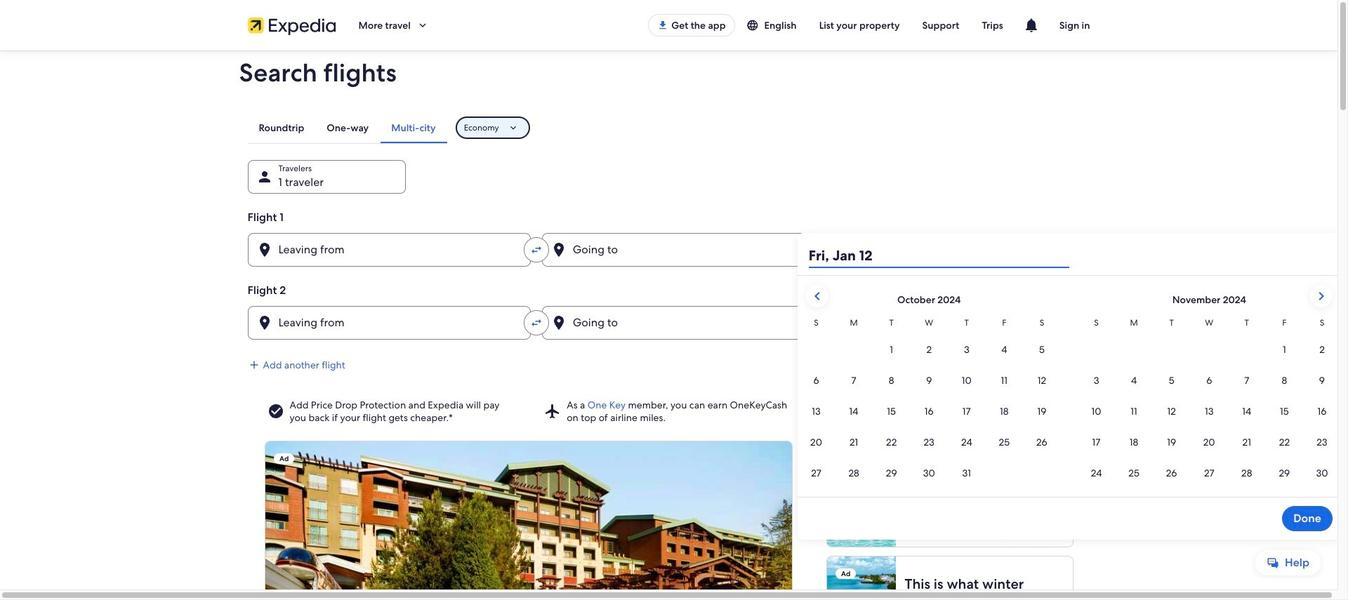 Task type: describe. For each thing, give the bounding box(es) containing it.
expedia logo image
[[247, 15, 336, 35]]

download the app button image
[[657, 20, 669, 31]]

2 swap origin and destination values image from the top
[[530, 317, 542, 329]]

next month image
[[1313, 288, 1330, 305]]



Task type: vqa. For each thing, say whether or not it's contained in the screenshot.
expedia logo
yes



Task type: locate. For each thing, give the bounding box(es) containing it.
tab list
[[247, 112, 447, 143]]

more travel image
[[416, 19, 429, 32]]

0 vertical spatial swap origin and destination values image
[[530, 244, 542, 256]]

swap origin and destination values image
[[530, 244, 542, 256], [530, 317, 542, 329]]

1 swap origin and destination values image from the top
[[530, 244, 542, 256]]

main content
[[0, 51, 1341, 600]]

medium image
[[247, 359, 260, 371]]

previous month image
[[809, 288, 825, 305]]

communication center icon image
[[1023, 17, 1040, 34]]

1 vertical spatial swap origin and destination values image
[[530, 317, 542, 329]]

small image
[[746, 19, 764, 32]]



